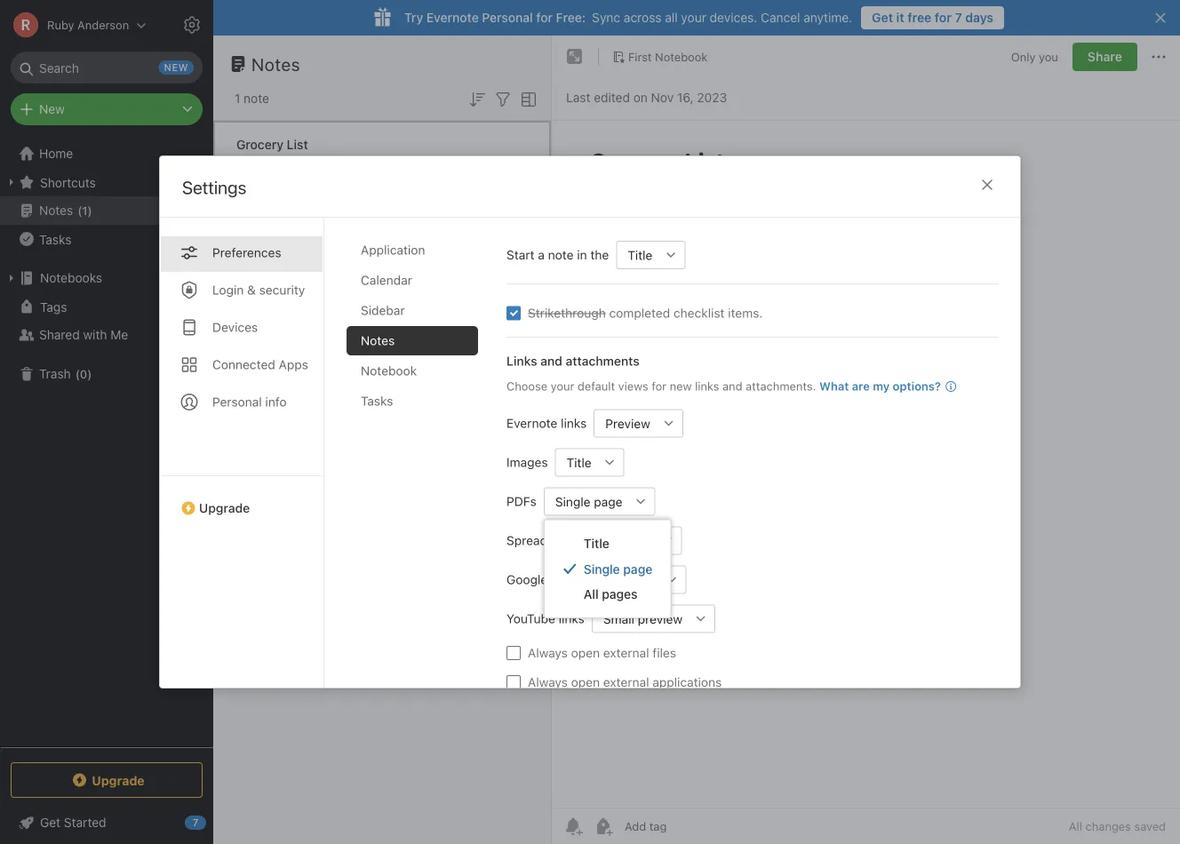 Task type: describe. For each thing, give the bounding box(es) containing it.
ago
[[309, 193, 328, 206]]

16,
[[677, 90, 694, 105]]

calendar
[[361, 273, 412, 288]]

expand note image
[[565, 46, 586, 68]]

changes
[[1086, 820, 1132, 834]]

1 vertical spatial a
[[538, 248, 545, 262]]

connected
[[213, 357, 275, 372]]

tags button
[[0, 293, 213, 321]]

0 horizontal spatial and
[[541, 354, 563, 369]]

page inside button
[[594, 495, 623, 509]]

items.
[[728, 306, 763, 321]]

Choose default view option for Google Drive links field
[[617, 566, 687, 594]]

2023
[[697, 90, 728, 105]]

drive
[[551, 573, 581, 587]]

note window element
[[552, 36, 1181, 845]]

try evernote personal for free: sync across all your devices. cancel anytime.
[[405, 10, 853, 25]]

1 vertical spatial personal
[[213, 395, 262, 409]]

all for all pages
[[584, 587, 599, 602]]

in
[[577, 248, 587, 262]]

Choose default view option for Evernote links field
[[594, 409, 684, 438]]

notes inside tree
[[39, 203, 73, 218]]

tree containing home
[[0, 140, 213, 747]]

shared with me
[[39, 328, 128, 342]]

always open external applications
[[528, 675, 722, 690]]

trash
[[39, 367, 71, 381]]

grocery
[[237, 137, 284, 152]]

nov
[[651, 90, 674, 105]]

application tab
[[347, 236, 478, 265]]

start
[[507, 248, 535, 262]]

free:
[[556, 10, 586, 25]]

always for always open external applications
[[528, 675, 568, 690]]

single inside dropdown list menu
[[584, 562, 620, 577]]

small
[[604, 612, 635, 627]]

Choose default view option for Spreadsheets field
[[593, 527, 683, 555]]

devices.
[[710, 10, 758, 25]]

open for always open external applications
[[571, 675, 600, 690]]

links
[[507, 354, 538, 369]]

title for images
[[567, 455, 592, 470]]

grocery list
[[237, 137, 308, 152]]

settings image
[[181, 14, 203, 36]]

1 note
[[235, 91, 269, 106]]

( for trash
[[75, 367, 80, 381]]

preview
[[606, 416, 651, 431]]

all changes saved
[[1070, 820, 1167, 834]]

settings
[[182, 177, 247, 198]]

1 horizontal spatial for
[[652, 380, 667, 393]]

anytime.
[[804, 10, 853, 25]]

first notebook button
[[606, 44, 714, 69]]

tasks inside 'tab'
[[361, 394, 393, 409]]

home link
[[0, 140, 213, 168]]

spreadsheets
[[507, 533, 586, 548]]

personal info
[[213, 395, 287, 409]]

external for files
[[604, 646, 650, 661]]

page inside dropdown list menu
[[624, 562, 653, 577]]

Select422 checkbox
[[507, 306, 521, 321]]

1 vertical spatial evernote
[[507, 416, 558, 431]]

1 inside 'notes ( 1 )'
[[82, 204, 88, 217]]

notes inside note list element
[[252, 53, 301, 74]]

notebooks link
[[0, 264, 213, 293]]

small preview button
[[592, 605, 687, 634]]

the
[[591, 248, 609, 262]]

choose your default views for new links and attachments.
[[507, 380, 817, 393]]

milk
[[237, 156, 260, 171]]

across
[[624, 10, 662, 25]]

you
[[1039, 50, 1059, 63]]

choose
[[507, 380, 548, 393]]

views
[[619, 380, 649, 393]]

strikethrough
[[528, 306, 606, 321]]

completed
[[610, 306, 671, 321]]

1 vertical spatial your
[[551, 380, 575, 393]]

last
[[566, 90, 591, 105]]

try
[[405, 10, 423, 25]]

with
[[83, 328, 107, 342]]

single page inside single page link
[[584, 562, 653, 577]]

apps
[[279, 357, 308, 372]]

title inside dropdown list menu
[[584, 537, 610, 551]]

default
[[578, 380, 615, 393]]

pages
[[602, 587, 638, 602]]

preview button
[[594, 409, 655, 438]]

me
[[111, 328, 128, 342]]

shared
[[39, 328, 80, 342]]

notebook inside tab
[[361, 364, 417, 378]]

share button
[[1073, 43, 1138, 71]]

&
[[247, 283, 256, 297]]

attachments.
[[746, 380, 817, 393]]

new button
[[11, 93, 203, 125]]

home
[[39, 146, 73, 161]]

notebook inside button
[[655, 50, 708, 63]]

days
[[966, 10, 994, 25]]

attachments
[[566, 354, 640, 369]]

title button for images
[[555, 449, 596, 477]]

login
[[213, 283, 244, 297]]

preview
[[638, 612, 683, 627]]

1 vertical spatial upgrade
[[92, 773, 145, 788]]

get
[[872, 10, 894, 25]]

0 vertical spatial your
[[681, 10, 707, 25]]

only you
[[1012, 50, 1059, 63]]

Always open external files checkbox
[[507, 646, 521, 661]]

last edited on nov 16, 2023
[[566, 90, 728, 105]]

tab list for application
[[160, 218, 325, 688]]

evernote links
[[507, 416, 587, 431]]

Choose default view option for PDFs field
[[544, 488, 656, 516]]

single page inside single page button
[[556, 495, 623, 509]]

all for all changes saved
[[1070, 820, 1083, 834]]

all pages
[[584, 587, 638, 602]]

1 horizontal spatial note
[[548, 248, 574, 262]]

get it free for 7 days button
[[862, 6, 1005, 29]]

calendar tab
[[347, 266, 478, 295]]

are
[[852, 380, 870, 393]]

few
[[245, 193, 263, 206]]

pdfs
[[507, 494, 537, 509]]

sugar
[[295, 156, 329, 171]]



Task type: locate. For each thing, give the bounding box(es) containing it.
youtube
[[507, 612, 556, 626]]

connected apps
[[213, 357, 308, 372]]

( for notes
[[78, 204, 82, 217]]

open
[[571, 646, 600, 661], [571, 675, 600, 690]]

personal
[[482, 10, 533, 25], [213, 395, 262, 409]]

a few minutes ago
[[237, 193, 328, 206]]

open for always open external files
[[571, 646, 600, 661]]

tasks inside button
[[39, 232, 71, 247]]

1 vertical spatial page
[[624, 562, 653, 577]]

2 external from the top
[[604, 675, 650, 690]]

1 horizontal spatial a
[[538, 248, 545, 262]]

notes
[[252, 53, 301, 74], [39, 203, 73, 218], [361, 333, 395, 348]]

for left 7
[[935, 10, 952, 25]]

close image
[[977, 174, 999, 196]]

0 vertical spatial note
[[244, 91, 269, 106]]

1 vertical spatial note
[[548, 248, 574, 262]]

and right links
[[541, 354, 563, 369]]

all left pages
[[584, 587, 599, 602]]

edited
[[594, 90, 630, 105]]

0 vertical spatial 1
[[235, 91, 240, 106]]

new
[[39, 102, 65, 116]]

0 vertical spatial title button
[[616, 241, 657, 269]]

(
[[78, 204, 82, 217], [75, 367, 80, 381]]

title for start a note in the
[[628, 248, 653, 263]]

share
[[1088, 49, 1123, 64]]

Choose default view option for Images field
[[555, 449, 625, 477]]

1 horizontal spatial title button
[[616, 241, 657, 269]]

0 vertical spatial open
[[571, 646, 600, 661]]

title button right the
[[616, 241, 657, 269]]

0 horizontal spatial notebook
[[361, 364, 417, 378]]

)
[[88, 204, 92, 217], [87, 367, 92, 381]]

0 horizontal spatial 1
[[82, 204, 88, 217]]

notebook down all
[[655, 50, 708, 63]]

1 horizontal spatial notebook
[[655, 50, 708, 63]]

1 vertical spatial always
[[528, 675, 568, 690]]

title button up single page button
[[555, 449, 596, 477]]

all pages link
[[545, 582, 671, 607]]

1 vertical spatial single
[[584, 562, 620, 577]]

1 ) from the top
[[88, 204, 92, 217]]

your
[[681, 10, 707, 25], [551, 380, 575, 393]]

notebooks
[[40, 271, 102, 285]]

1 vertical spatial (
[[75, 367, 80, 381]]

for left new
[[652, 380, 667, 393]]

1 vertical spatial notes
[[39, 203, 73, 218]]

1 vertical spatial upgrade button
[[11, 763, 203, 798]]

list
[[287, 137, 308, 152]]

get it free for 7 days
[[872, 10, 994, 25]]

notes down shortcuts
[[39, 203, 73, 218]]

single page down choose default view option for images field
[[556, 495, 623, 509]]

notes inside notes tab
[[361, 333, 395, 348]]

1 vertical spatial external
[[604, 675, 650, 690]]

1 horizontal spatial tab list
[[347, 236, 493, 688]]

for
[[537, 10, 553, 25], [935, 10, 952, 25], [652, 380, 667, 393]]

1 vertical spatial single page
[[584, 562, 653, 577]]

0 vertical spatial and
[[541, 354, 563, 369]]

applications
[[653, 675, 722, 690]]

note
[[244, 91, 269, 106], [548, 248, 574, 262]]

evernote right try
[[427, 10, 479, 25]]

for inside button
[[935, 10, 952, 25]]

0 vertical spatial evernote
[[427, 10, 479, 25]]

options?
[[893, 380, 941, 393]]

all inside note window element
[[1070, 820, 1083, 834]]

0 horizontal spatial upgrade
[[92, 773, 145, 788]]

0 horizontal spatial your
[[551, 380, 575, 393]]

open down always open external files
[[571, 675, 600, 690]]

title button
[[616, 241, 657, 269], [555, 449, 596, 477]]

for left free:
[[537, 10, 553, 25]]

checklist
[[674, 306, 725, 321]]

0 horizontal spatial evernote
[[427, 10, 479, 25]]

always for always open external files
[[528, 646, 568, 661]]

Always open external applications checkbox
[[507, 676, 521, 690]]

0 horizontal spatial a
[[237, 193, 242, 206]]

1 horizontal spatial 1
[[235, 91, 240, 106]]

all inside dropdown list menu
[[584, 587, 599, 602]]

1 horizontal spatial personal
[[482, 10, 533, 25]]

( down shortcuts
[[78, 204, 82, 217]]

tasks down notebook tab
[[361, 394, 393, 409]]

1 down shortcuts
[[82, 204, 88, 217]]

links and attachments
[[507, 354, 640, 369]]

0 horizontal spatial tasks
[[39, 232, 71, 247]]

2 ) from the top
[[87, 367, 92, 381]]

your down links and attachments
[[551, 380, 575, 393]]

links
[[695, 380, 720, 393], [561, 416, 587, 431], [584, 573, 610, 587], [559, 612, 585, 626]]

notebook
[[655, 50, 708, 63], [361, 364, 417, 378]]

1 vertical spatial )
[[87, 367, 92, 381]]

notes tab
[[347, 326, 478, 356]]

upgrade
[[199, 501, 250, 516], [92, 773, 145, 788]]

cancel
[[761, 10, 801, 25]]

0 vertical spatial tasks
[[39, 232, 71, 247]]

0 horizontal spatial note
[[244, 91, 269, 106]]

0 vertical spatial upgrade
[[199, 501, 250, 516]]

0 vertical spatial )
[[88, 204, 92, 217]]

upgrade button
[[160, 476, 324, 523], [11, 763, 203, 798]]

None search field
[[23, 52, 190, 84]]

page down "choose default view option for spreadsheets" field
[[624, 562, 653, 577]]

external up always open external applications in the bottom of the page
[[604, 646, 650, 661]]

preferences
[[213, 245, 281, 260]]

add a reminder image
[[563, 816, 584, 838]]

2 open from the top
[[571, 675, 600, 690]]

2 vertical spatial notes
[[361, 333, 395, 348]]

shortcuts
[[40, 175, 96, 190]]

always right the always open external applications option
[[528, 675, 568, 690]]

what
[[820, 380, 849, 393]]

0 vertical spatial (
[[78, 204, 82, 217]]

single down title link
[[584, 562, 620, 577]]

0 horizontal spatial title button
[[555, 449, 596, 477]]

all
[[665, 10, 678, 25]]

tab list
[[160, 218, 325, 688], [347, 236, 493, 688]]

2 always from the top
[[528, 675, 568, 690]]

) inside trash ( 0 )
[[87, 367, 92, 381]]

evernote down choose
[[507, 416, 558, 431]]

dropdown list menu
[[545, 531, 671, 607]]

Start a new note in the body or title. field
[[616, 241, 686, 269]]

1 vertical spatial title
[[567, 455, 592, 470]]

0 vertical spatial page
[[594, 495, 623, 509]]

1 horizontal spatial notes
[[252, 53, 301, 74]]

always open external files
[[528, 646, 677, 661]]

page up title link
[[594, 495, 623, 509]]

0 vertical spatial notes
[[252, 53, 301, 74]]

shared with me link
[[0, 321, 213, 349]]

title up single page button
[[567, 455, 592, 470]]

0 horizontal spatial tab list
[[160, 218, 325, 688]]

1 vertical spatial title button
[[555, 449, 596, 477]]

( inside trash ( 0 )
[[75, 367, 80, 381]]

a right start
[[538, 248, 545, 262]]

title right the
[[628, 248, 653, 263]]

1 horizontal spatial all
[[1070, 820, 1083, 834]]

0 vertical spatial single
[[556, 495, 591, 509]]

sidebar tab
[[347, 296, 478, 325]]

) inside 'notes ( 1 )'
[[88, 204, 92, 217]]

milk eggs sugar cheese
[[237, 156, 376, 171]]

login & security
[[213, 283, 305, 297]]

for for free:
[[537, 10, 553, 25]]

tasks tab
[[347, 387, 478, 416]]

0 horizontal spatial all
[[584, 587, 599, 602]]

single page up pages
[[584, 562, 653, 577]]

( right trash
[[75, 367, 80, 381]]

0 vertical spatial always
[[528, 646, 568, 661]]

1 vertical spatial tasks
[[361, 394, 393, 409]]

1 open from the top
[[571, 646, 600, 661]]

1 vertical spatial and
[[723, 380, 743, 393]]

0 vertical spatial personal
[[482, 10, 533, 25]]

devices
[[213, 320, 258, 335]]

2 vertical spatial title
[[584, 537, 610, 551]]

new
[[670, 380, 692, 393]]

security
[[259, 283, 305, 297]]

title inside choose default view option for images field
[[567, 455, 592, 470]]

personal left free:
[[482, 10, 533, 25]]

) right trash
[[87, 367, 92, 381]]

2 horizontal spatial notes
[[361, 333, 395, 348]]

1 horizontal spatial upgrade
[[199, 501, 250, 516]]

1 vertical spatial notebook
[[361, 364, 417, 378]]

7
[[955, 10, 963, 25]]

add tag image
[[593, 816, 614, 838]]

cheese
[[332, 156, 376, 171]]

1 external from the top
[[604, 646, 650, 661]]

0 horizontal spatial page
[[594, 495, 623, 509]]

1 up grocery
[[235, 91, 240, 106]]

single
[[556, 495, 591, 509], [584, 562, 620, 577]]

0 vertical spatial all
[[584, 587, 599, 602]]

0 vertical spatial upgrade button
[[160, 476, 324, 523]]

Choose default view option for YouTube links field
[[592, 605, 716, 634]]

it
[[897, 10, 905, 25]]

a left the few
[[237, 193, 242, 206]]

1 horizontal spatial page
[[624, 562, 653, 577]]

) for notes
[[88, 204, 92, 217]]

title button for start a note in the
[[616, 241, 657, 269]]

images
[[507, 455, 548, 470]]

0 horizontal spatial personal
[[213, 395, 262, 409]]

google
[[507, 573, 548, 587]]

0
[[80, 367, 87, 381]]

title inside field
[[628, 248, 653, 263]]

notebook tab
[[347, 357, 478, 386]]

always right always open external files 'option'
[[528, 646, 568, 661]]

) for trash
[[87, 367, 92, 381]]

0 vertical spatial notebook
[[655, 50, 708, 63]]

2 horizontal spatial for
[[935, 10, 952, 25]]

external for applications
[[604, 675, 650, 690]]

what are my options?
[[820, 380, 941, 393]]

notes up 1 note
[[252, 53, 301, 74]]

0 vertical spatial single page
[[556, 495, 623, 509]]

tab list containing preferences
[[160, 218, 325, 688]]

strikethrough completed checklist items.
[[528, 306, 763, 321]]

tree
[[0, 140, 213, 747]]

first notebook
[[629, 50, 708, 63]]

eggs
[[263, 156, 292, 171]]

start a note in the
[[507, 248, 609, 262]]

your right all
[[681, 10, 707, 25]]

on
[[634, 90, 648, 105]]

1 horizontal spatial tasks
[[361, 394, 393, 409]]

Note Editor text field
[[552, 121, 1181, 808]]

( inside 'notes ( 1 )'
[[78, 204, 82, 217]]

0 vertical spatial external
[[604, 646, 650, 661]]

0 vertical spatial title
[[628, 248, 653, 263]]

external down always open external files
[[604, 675, 650, 690]]

google drive links
[[507, 573, 610, 587]]

saved
[[1135, 820, 1167, 834]]

1 vertical spatial all
[[1070, 820, 1083, 834]]

application
[[361, 243, 425, 257]]

1 horizontal spatial your
[[681, 10, 707, 25]]

note up grocery
[[244, 91, 269, 106]]

Search text field
[[23, 52, 190, 84]]

a inside note list element
[[237, 193, 242, 206]]

my
[[873, 380, 890, 393]]

1 inside note list element
[[235, 91, 240, 106]]

1 always from the top
[[528, 646, 568, 661]]

and
[[541, 354, 563, 369], [723, 380, 743, 393]]

single down choose default view option for images field
[[556, 495, 591, 509]]

1 vertical spatial open
[[571, 675, 600, 690]]

0 horizontal spatial for
[[537, 10, 553, 25]]

all
[[584, 587, 599, 602], [1070, 820, 1083, 834]]

notebook down notes tab
[[361, 364, 417, 378]]

tags
[[40, 299, 67, 314]]

all left changes
[[1070, 820, 1083, 834]]

note left in
[[548, 248, 574, 262]]

1 vertical spatial 1
[[82, 204, 88, 217]]

1 horizontal spatial and
[[723, 380, 743, 393]]

0 horizontal spatial notes
[[39, 203, 73, 218]]

note list element
[[213, 36, 552, 845]]

tasks button
[[0, 225, 213, 253]]

tasks
[[39, 232, 71, 247], [361, 394, 393, 409]]

0 vertical spatial a
[[237, 193, 242, 206]]

for for 7
[[935, 10, 952, 25]]

youtube links
[[507, 612, 585, 626]]

free
[[908, 10, 932, 25]]

title up single page link
[[584, 537, 610, 551]]

notes down sidebar on the top of the page
[[361, 333, 395, 348]]

sync
[[592, 10, 621, 25]]

1 horizontal spatial evernote
[[507, 416, 558, 431]]

expand notebooks image
[[4, 271, 19, 285]]

tab list containing application
[[347, 236, 493, 688]]

tasks down 'notes ( 1 )'
[[39, 232, 71, 247]]

tab list for start a note in the
[[347, 236, 493, 688]]

single inside button
[[556, 495, 591, 509]]

only
[[1012, 50, 1036, 63]]

small preview
[[604, 612, 683, 627]]

a
[[237, 193, 242, 206], [538, 248, 545, 262]]

and left attachments.
[[723, 380, 743, 393]]

) down shortcuts button
[[88, 204, 92, 217]]

open up always open external applications in the bottom of the page
[[571, 646, 600, 661]]

trash ( 0 )
[[39, 367, 92, 381]]

personal down connected
[[213, 395, 262, 409]]



Task type: vqa. For each thing, say whether or not it's contained in the screenshot.


